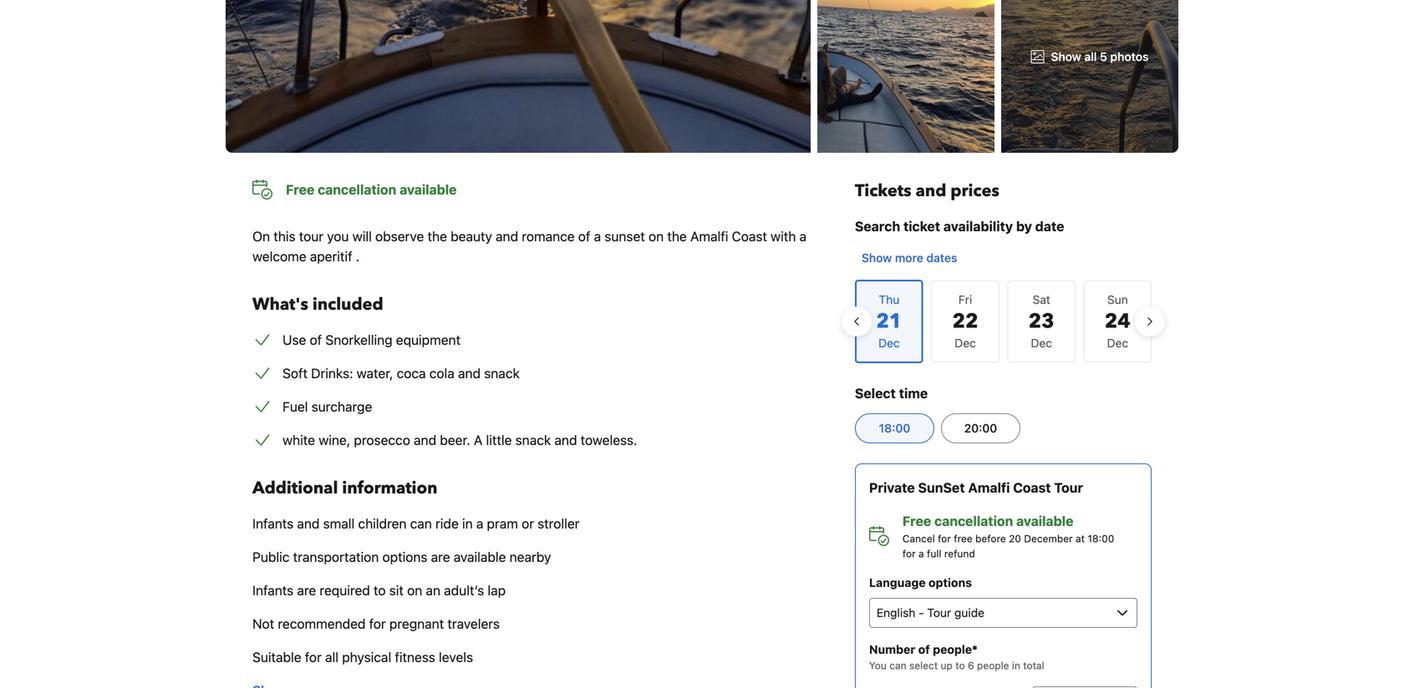Task type: describe. For each thing, give the bounding box(es) containing it.
white wine, prosecco and beer. a little snack and toweless.
[[283, 433, 637, 449]]

free cancellation available cancel for free before 20 december at 18:00 for a full refund
[[903, 514, 1115, 560]]

1 horizontal spatial are
[[431, 550, 450, 566]]

and up ticket
[[916, 180, 947, 203]]

date
[[1036, 219, 1065, 234]]

wine,
[[319, 433, 350, 449]]

language
[[869, 576, 926, 590]]

18:00 inside free cancellation available cancel for free before 20 december at 18:00 for a full refund
[[1088, 533, 1115, 545]]

of for use of snorkelling equipment
[[310, 332, 322, 348]]

free for free cancellation available
[[286, 182, 315, 198]]

to inside number of people* you can select up to 6 people in total
[[956, 660, 965, 672]]

aperitif
[[310, 249, 352, 265]]

show more dates
[[862, 251, 958, 265]]

show more dates button
[[855, 243, 964, 273]]

beer.
[[440, 433, 470, 449]]

0 vertical spatial snack
[[484, 366, 520, 382]]

an
[[426, 583, 441, 599]]

5
[[1100, 50, 1108, 64]]

1 vertical spatial snack
[[516, 433, 551, 449]]

select
[[910, 660, 938, 672]]

tickets and prices
[[855, 180, 1000, 203]]

a right with
[[800, 229, 807, 245]]

private sunset amalfi coast tour
[[869, 480, 1083, 496]]

fitness
[[395, 650, 435, 666]]

2 vertical spatial available
[[454, 550, 506, 566]]

1 horizontal spatial amalfi
[[968, 480, 1010, 496]]

private
[[869, 480, 915, 496]]

sat 23 dec
[[1029, 293, 1055, 350]]

search ticket availability by date
[[855, 219, 1065, 234]]

physical
[[342, 650, 391, 666]]

pregnant
[[389, 617, 444, 632]]

equipment
[[396, 332, 461, 348]]

or
[[522, 516, 534, 532]]

fuel
[[283, 399, 308, 415]]

a left pram
[[476, 516, 484, 532]]

on
[[252, 229, 270, 245]]

at
[[1076, 533, 1085, 545]]

0 horizontal spatial in
[[462, 516, 473, 532]]

coast inside on this tour you will observe the beauty and romance of a sunset on the amalfi coast with a welcome aperitif .
[[732, 229, 767, 245]]

by
[[1016, 219, 1032, 234]]

cancel
[[903, 533, 935, 545]]

before
[[976, 533, 1006, 545]]

drinks:
[[311, 366, 353, 382]]

a
[[474, 433, 483, 449]]

additional
[[252, 477, 338, 500]]

fri
[[959, 293, 972, 307]]

snorkelling
[[326, 332, 393, 348]]

for down the cancel
[[903, 548, 916, 560]]

0 horizontal spatial are
[[297, 583, 316, 599]]

sun
[[1108, 293, 1128, 307]]

free cancellation available
[[286, 182, 457, 198]]

water,
[[357, 366, 393, 382]]

adult's
[[444, 583, 484, 599]]

infants are required to sit on an adult's lap
[[252, 583, 506, 599]]

show for show all 5 photos
[[1051, 50, 1082, 64]]

0 vertical spatial 18:00
[[879, 422, 911, 436]]

total
[[1023, 660, 1045, 672]]

a inside free cancellation available cancel for free before 20 december at 18:00 for a full refund
[[919, 548, 924, 560]]

information
[[342, 477, 438, 500]]

show for show more dates
[[862, 251, 892, 265]]

2 the from the left
[[667, 229, 687, 245]]

in inside number of people* you can select up to 6 people in total
[[1012, 660, 1021, 672]]

on inside on this tour you will observe the beauty and romance of a sunset on the amalfi coast with a welcome aperitif .
[[649, 229, 664, 245]]

6
[[968, 660, 974, 672]]

tour
[[299, 229, 324, 245]]

surcharge
[[312, 399, 372, 415]]

available for free cancellation available
[[400, 182, 457, 198]]

public transportation options are available nearby
[[252, 550, 551, 566]]

show all 5 photos
[[1051, 50, 1149, 64]]

this
[[274, 229, 296, 245]]

1 vertical spatial all
[[325, 650, 339, 666]]

sat
[[1033, 293, 1051, 307]]

can for you
[[890, 660, 907, 672]]

number
[[869, 643, 916, 657]]

photos
[[1111, 50, 1149, 64]]

use of snorkelling equipment
[[283, 332, 461, 348]]

what's included
[[252, 293, 383, 316]]

use
[[283, 332, 306, 348]]

free
[[954, 533, 973, 545]]

suitable
[[252, 650, 301, 666]]

cola
[[430, 366, 455, 382]]

select
[[855, 386, 896, 402]]

amalfi inside on this tour you will observe the beauty and romance of a sunset on the amalfi coast with a welcome aperitif .
[[691, 229, 728, 245]]

of inside on this tour you will observe the beauty and romance of a sunset on the amalfi coast with a welcome aperitif .
[[578, 229, 591, 245]]

of for number of people* you can select up to 6 people in total
[[918, 643, 930, 657]]

lap
[[488, 583, 506, 599]]

tickets
[[855, 180, 912, 203]]

1 vertical spatial options
[[929, 576, 972, 590]]

24
[[1105, 308, 1131, 336]]

20
[[1009, 533, 1021, 545]]

people*
[[933, 643, 978, 657]]

dates
[[927, 251, 958, 265]]

dec for 23
[[1031, 336, 1052, 350]]

cancellation for free cancellation available
[[318, 182, 397, 198]]

fri 22 dec
[[953, 293, 979, 350]]



Task type: vqa. For each thing, say whether or not it's contained in the screenshot.
Builder Bob Genius Level 1
no



Task type: locate. For each thing, give the bounding box(es) containing it.
amalfi left with
[[691, 229, 728, 245]]

a left full
[[919, 548, 924, 560]]

snack right the cola at the bottom left
[[484, 366, 520, 382]]

1 vertical spatial free
[[903, 514, 931, 530]]

0 vertical spatial options
[[382, 550, 428, 566]]

2 horizontal spatial dec
[[1107, 336, 1129, 350]]

1 horizontal spatial coast
[[1013, 480, 1051, 496]]

0 vertical spatial on
[[649, 229, 664, 245]]

1 infants from the top
[[252, 516, 294, 532]]

.
[[356, 249, 360, 265]]

1 horizontal spatial free
[[903, 514, 931, 530]]

small
[[323, 516, 355, 532]]

1 vertical spatial to
[[956, 660, 965, 672]]

cancellation
[[318, 182, 397, 198], [935, 514, 1013, 530]]

soft drinks: water, coca cola and snack
[[283, 366, 520, 382]]

amalfi
[[691, 229, 728, 245], [968, 480, 1010, 496]]

children
[[358, 516, 407, 532]]

1 horizontal spatial the
[[667, 229, 687, 245]]

are up recommended
[[297, 583, 316, 599]]

options up sit
[[382, 550, 428, 566]]

toweless.
[[581, 433, 637, 449]]

infants for infants are required to sit on an adult's lap
[[252, 583, 294, 599]]

cancellation up the will in the top left of the page
[[318, 182, 397, 198]]

to left 6
[[956, 660, 965, 672]]

1 horizontal spatial cancellation
[[935, 514, 1013, 530]]

dec inside fri 22 dec
[[955, 336, 976, 350]]

0 vertical spatial coast
[[732, 229, 767, 245]]

on right sit
[[407, 583, 422, 599]]

1 vertical spatial cancellation
[[935, 514, 1013, 530]]

cancellation up free
[[935, 514, 1013, 530]]

0 horizontal spatial the
[[428, 229, 447, 245]]

select time
[[855, 386, 928, 402]]

coast left tour
[[1013, 480, 1051, 496]]

18:00 right at
[[1088, 533, 1115, 545]]

people
[[977, 660, 1009, 672]]

additional information
[[252, 477, 438, 500]]

are
[[431, 550, 450, 566], [297, 583, 316, 599]]

region containing 22
[[842, 273, 1165, 370]]

0 vertical spatial cancellation
[[318, 182, 397, 198]]

1 horizontal spatial show
[[1051, 50, 1082, 64]]

and inside on this tour you will observe the beauty and romance of a sunset on the amalfi coast with a welcome aperitif .
[[496, 229, 518, 245]]

23
[[1029, 308, 1055, 336]]

can inside number of people* you can select up to 6 people in total
[[890, 660, 907, 672]]

2 vertical spatial of
[[918, 643, 930, 657]]

can
[[410, 516, 432, 532], [890, 660, 907, 672]]

0 horizontal spatial of
[[310, 332, 322, 348]]

and right beauty
[[496, 229, 518, 245]]

included
[[313, 293, 383, 316]]

welcome
[[252, 249, 306, 265]]

full
[[927, 548, 942, 560]]

the left beauty
[[428, 229, 447, 245]]

18:00
[[879, 422, 911, 436], [1088, 533, 1115, 545]]

of inside number of people* you can select up to 6 people in total
[[918, 643, 930, 657]]

1 horizontal spatial all
[[1085, 50, 1097, 64]]

0 vertical spatial are
[[431, 550, 450, 566]]

options down refund
[[929, 576, 972, 590]]

on right sunset
[[649, 229, 664, 245]]

and right the cola at the bottom left
[[458, 366, 481, 382]]

and left small
[[297, 516, 320, 532]]

free for free cancellation available cancel for free before 20 december at 18:00 for a full refund
[[903, 514, 931, 530]]

white
[[283, 433, 315, 449]]

1 vertical spatial on
[[407, 583, 422, 599]]

language options
[[869, 576, 972, 590]]

2 dec from the left
[[1031, 336, 1052, 350]]

on
[[649, 229, 664, 245], [407, 583, 422, 599]]

show down search
[[862, 251, 892, 265]]

you
[[869, 660, 887, 672]]

1 horizontal spatial can
[[890, 660, 907, 672]]

ticket
[[904, 219, 941, 234]]

sunset
[[605, 229, 645, 245]]

0 horizontal spatial all
[[325, 650, 339, 666]]

0 horizontal spatial cancellation
[[318, 182, 397, 198]]

0 vertical spatial free
[[286, 182, 315, 198]]

dec inside sun 24 dec
[[1107, 336, 1129, 350]]

1 dec from the left
[[955, 336, 976, 350]]

available
[[400, 182, 457, 198], [1017, 514, 1074, 530], [454, 550, 506, 566]]

1 horizontal spatial in
[[1012, 660, 1021, 672]]

show left '5'
[[1051, 50, 1082, 64]]

in
[[462, 516, 473, 532], [1012, 660, 1021, 672]]

1 the from the left
[[428, 229, 447, 245]]

number of people* you can select up to 6 people in total
[[869, 643, 1045, 672]]

in left the total at the bottom of the page
[[1012, 660, 1021, 672]]

dec inside sat 23 dec
[[1031, 336, 1052, 350]]

recommended
[[278, 617, 366, 632]]

free up tour
[[286, 182, 315, 198]]

1 vertical spatial are
[[297, 583, 316, 599]]

1 vertical spatial coast
[[1013, 480, 1051, 496]]

dec for 22
[[955, 336, 976, 350]]

of right use
[[310, 332, 322, 348]]

0 vertical spatial can
[[410, 516, 432, 532]]

available up adult's
[[454, 550, 506, 566]]

1 vertical spatial amalfi
[[968, 480, 1010, 496]]

a
[[594, 229, 601, 245], [800, 229, 807, 245], [476, 516, 484, 532], [919, 548, 924, 560]]

1 horizontal spatial dec
[[1031, 336, 1052, 350]]

free up the cancel
[[903, 514, 931, 530]]

infants down 'public'
[[252, 583, 294, 599]]

0 vertical spatial all
[[1085, 50, 1097, 64]]

with
[[771, 229, 796, 245]]

all left the physical
[[325, 650, 339, 666]]

dec down 22
[[955, 336, 976, 350]]

0 horizontal spatial show
[[862, 251, 892, 265]]

not recommended for pregnant travelers
[[252, 617, 500, 632]]

beauty
[[451, 229, 492, 245]]

22
[[953, 308, 979, 336]]

december
[[1024, 533, 1073, 545]]

for down recommended
[[305, 650, 322, 666]]

fuel surcharge
[[283, 399, 372, 415]]

can down number
[[890, 660, 907, 672]]

coast
[[732, 229, 767, 245], [1013, 480, 1051, 496]]

infants
[[252, 516, 294, 532], [252, 583, 294, 599]]

0 horizontal spatial options
[[382, 550, 428, 566]]

cancellation for free cancellation available cancel for free before 20 december at 18:00 for a full refund
[[935, 514, 1013, 530]]

for down the "infants are required to sit on an adult's lap" on the bottom left of the page
[[369, 617, 386, 632]]

1 vertical spatial infants
[[252, 583, 294, 599]]

1 horizontal spatial on
[[649, 229, 664, 245]]

free
[[286, 182, 315, 198], [903, 514, 931, 530]]

0 vertical spatial of
[[578, 229, 591, 245]]

0 horizontal spatial to
[[374, 583, 386, 599]]

available up december
[[1017, 514, 1074, 530]]

cancellation inside free cancellation available cancel for free before 20 december at 18:00 for a full refund
[[935, 514, 1013, 530]]

the right sunset
[[667, 229, 687, 245]]

1 horizontal spatial 18:00
[[1088, 533, 1115, 545]]

1 vertical spatial show
[[862, 251, 892, 265]]

a left sunset
[[594, 229, 601, 245]]

available up observe
[[400, 182, 457, 198]]

dec for 24
[[1107, 336, 1129, 350]]

more
[[895, 251, 924, 265]]

ride
[[436, 516, 459, 532]]

1 vertical spatial of
[[310, 332, 322, 348]]

infants up 'public'
[[252, 516, 294, 532]]

coast left with
[[732, 229, 767, 245]]

3 dec from the left
[[1107, 336, 1129, 350]]

0 horizontal spatial 18:00
[[879, 422, 911, 436]]

refund
[[945, 548, 975, 560]]

2 infants from the top
[[252, 583, 294, 599]]

available inside free cancellation available cancel for free before 20 december at 18:00 for a full refund
[[1017, 514, 1074, 530]]

will
[[353, 229, 372, 245]]

0 horizontal spatial free
[[286, 182, 315, 198]]

required
[[320, 583, 370, 599]]

1 vertical spatial available
[[1017, 514, 1074, 530]]

can left ride
[[410, 516, 432, 532]]

show inside 'show more dates' button
[[862, 251, 892, 265]]

0 vertical spatial available
[[400, 182, 457, 198]]

available for free cancellation available cancel for free before 20 december at 18:00 for a full refund
[[1017, 514, 1074, 530]]

are down ride
[[431, 550, 450, 566]]

of right romance
[[578, 229, 591, 245]]

can for children
[[410, 516, 432, 532]]

prosecco
[[354, 433, 410, 449]]

observe
[[375, 229, 424, 245]]

nearby
[[510, 550, 551, 566]]

and left toweless.
[[555, 433, 577, 449]]

little
[[486, 433, 512, 449]]

coca
[[397, 366, 426, 382]]

0 horizontal spatial amalfi
[[691, 229, 728, 245]]

show
[[1051, 50, 1082, 64], [862, 251, 892, 265]]

and left beer.
[[414, 433, 436, 449]]

1 vertical spatial can
[[890, 660, 907, 672]]

0 horizontal spatial can
[[410, 516, 432, 532]]

search
[[855, 219, 901, 234]]

18:00 down "select time" at the bottom
[[879, 422, 911, 436]]

to left sit
[[374, 583, 386, 599]]

0 horizontal spatial dec
[[955, 336, 976, 350]]

2 horizontal spatial of
[[918, 643, 930, 657]]

0 vertical spatial show
[[1051, 50, 1082, 64]]

20:00
[[964, 422, 997, 436]]

sun 24 dec
[[1105, 293, 1131, 350]]

dec down 23
[[1031, 336, 1052, 350]]

1 horizontal spatial options
[[929, 576, 972, 590]]

sit
[[389, 583, 404, 599]]

prices
[[951, 180, 1000, 203]]

1 vertical spatial 18:00
[[1088, 533, 1115, 545]]

tour
[[1054, 480, 1083, 496]]

up
[[941, 660, 953, 672]]

0 vertical spatial infants
[[252, 516, 294, 532]]

snack right little
[[516, 433, 551, 449]]

options
[[382, 550, 428, 566], [929, 576, 972, 590]]

0 vertical spatial amalfi
[[691, 229, 728, 245]]

0 vertical spatial to
[[374, 583, 386, 599]]

public
[[252, 550, 290, 566]]

pram
[[487, 516, 518, 532]]

what's
[[252, 293, 308, 316]]

0 horizontal spatial coast
[[732, 229, 767, 245]]

stroller
[[538, 516, 580, 532]]

1 horizontal spatial of
[[578, 229, 591, 245]]

all left '5'
[[1085, 50, 1097, 64]]

infants for infants and small children can ride in a pram or stroller
[[252, 516, 294, 532]]

in right ride
[[462, 516, 473, 532]]

for up full
[[938, 533, 951, 545]]

of up select
[[918, 643, 930, 657]]

1 horizontal spatial to
[[956, 660, 965, 672]]

you
[[327, 229, 349, 245]]

levels
[[439, 650, 473, 666]]

0 vertical spatial in
[[462, 516, 473, 532]]

1 vertical spatial in
[[1012, 660, 1021, 672]]

region
[[842, 273, 1165, 370]]

on this tour you will observe the beauty and romance of a sunset on the amalfi coast with a welcome aperitif .
[[252, 229, 807, 265]]

romance
[[522, 229, 575, 245]]

free inside free cancellation available cancel for free before 20 december at 18:00 for a full refund
[[903, 514, 931, 530]]

amalfi right sunset at right bottom
[[968, 480, 1010, 496]]

0 horizontal spatial on
[[407, 583, 422, 599]]

suitable for all physical fitness levels
[[252, 650, 473, 666]]

time
[[899, 386, 928, 402]]

dec down 24
[[1107, 336, 1129, 350]]

transportation
[[293, 550, 379, 566]]



